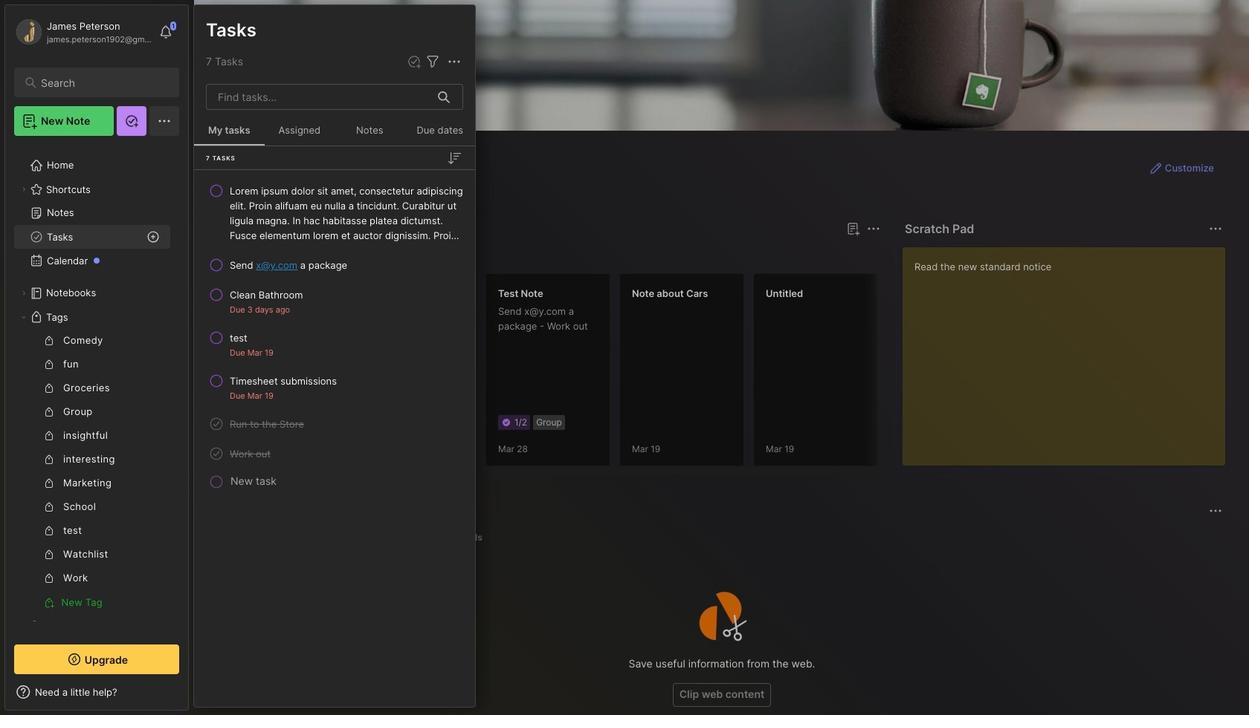 Task type: locate. For each thing, give the bounding box(es) containing it.
tree
[[5, 145, 188, 671]]

row group
[[194, 176, 475, 493], [218, 274, 1249, 476]]

main element
[[0, 0, 193, 716]]

5 row from the top
[[200, 368, 469, 408]]

Filter tasks field
[[424, 53, 442, 71]]

None search field
[[41, 74, 166, 91]]

group
[[14, 329, 170, 615]]

none search field inside main element
[[41, 74, 166, 91]]

filter tasks image
[[424, 53, 442, 71]]

Find tasks… text field
[[209, 85, 429, 109]]

WHAT'S NEW field
[[5, 681, 188, 705]]

2 tab list from the top
[[221, 529, 1220, 547]]

row
[[200, 178, 469, 249], [200, 252, 469, 279], [200, 282, 469, 322], [200, 325, 469, 365], [200, 368, 469, 408], [200, 411, 469, 438], [200, 441, 469, 468]]

3 row from the top
[[200, 282, 469, 322]]

lorem ipsum dolor sit amet, consectetur adipiscing elit. proin alifuam eu nulla a tincidunt. curabitur ut ligula magna. in hac habitasse platea dictumst. fusce elementum lorem et auctor dignissim. proin eget mi id urna euismod consectetur. pellentesque porttitor ac urna quis fermentum: 0 cell
[[230, 184, 463, 243]]

1 tab list from the top
[[221, 247, 878, 265]]

0 vertical spatial tab list
[[221, 247, 878, 265]]

tab list
[[221, 247, 878, 265], [221, 529, 1220, 547]]

tab
[[221, 247, 264, 265], [270, 247, 331, 265], [221, 529, 278, 547], [448, 529, 489, 547]]

expand tags image
[[19, 313, 28, 322]]

sort options image
[[445, 149, 463, 167]]

clean bathroom 2 cell
[[230, 288, 303, 303]]

1 vertical spatial tab list
[[221, 529, 1220, 547]]

expand notebooks image
[[19, 289, 28, 298]]

Sort options field
[[445, 149, 463, 167]]

6 row from the top
[[200, 411, 469, 438]]



Task type: describe. For each thing, give the bounding box(es) containing it.
click to collapse image
[[188, 688, 199, 706]]

group inside main element
[[14, 329, 170, 615]]

test 3 cell
[[230, 331, 247, 346]]

work out 6 cell
[[230, 447, 271, 462]]

send x@y.com a package 1 cell
[[230, 258, 347, 273]]

7 row from the top
[[200, 441, 469, 468]]

2 row from the top
[[200, 252, 469, 279]]

Account field
[[14, 17, 152, 47]]

1 row from the top
[[200, 178, 469, 249]]

Start writing… text field
[[915, 248, 1225, 454]]

timesheet submissions 4 cell
[[230, 374, 337, 389]]

run to the store 5 cell
[[230, 417, 304, 432]]

Search text field
[[41, 76, 166, 90]]

new task image
[[407, 54, 422, 69]]

More actions and view options field
[[442, 53, 463, 71]]

more actions and view options image
[[445, 53, 463, 71]]

4 row from the top
[[200, 325, 469, 365]]

tree inside main element
[[5, 145, 188, 671]]



Task type: vqa. For each thing, say whether or not it's contained in the screenshot.
Date updated Date
no



